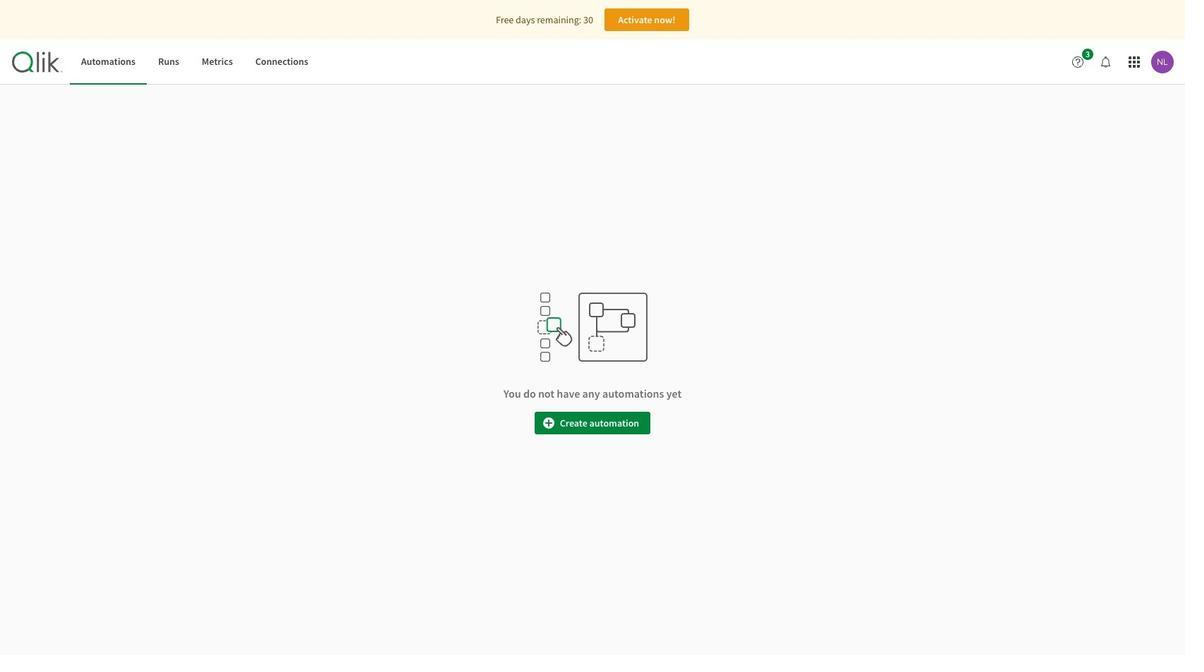 Task type: locate. For each thing, give the bounding box(es) containing it.
tab list
[[70, 40, 320, 85]]

noah lott image
[[1151, 51, 1174, 73]]



Task type: vqa. For each thing, say whether or not it's contained in the screenshot.
NOAH LOTT icon
yes



